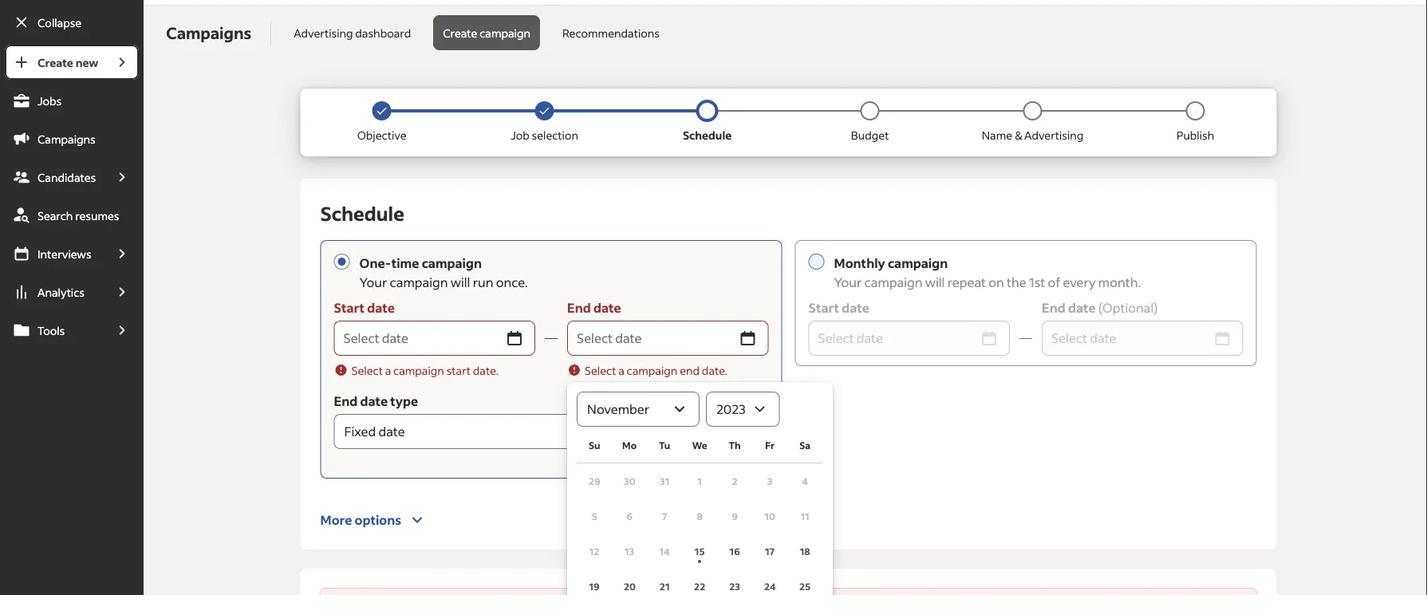 Task type: describe. For each thing, give the bounding box(es) containing it.
tools
[[37, 323, 65, 337]]

publish
[[1177, 128, 1214, 143]]

1st
[[1029, 274, 1045, 291]]

tools link
[[5, 313, 105, 348]]

sa
[[800, 440, 811, 452]]

30
[[624, 475, 636, 487]]

Select date field
[[809, 321, 975, 356]]

we
[[692, 440, 707, 452]]

choose a date image for end date
[[738, 329, 758, 348]]

start
[[446, 364, 471, 378]]

23 button
[[717, 569, 752, 595]]

25 button
[[787, 569, 823, 595]]

monthly
[[834, 255, 885, 272]]

time
[[392, 255, 419, 272]]

search
[[37, 208, 73, 223]]

15
[[695, 545, 705, 558]]

one-time campaign your campaign will run once.
[[359, 255, 528, 291]]

more options button
[[320, 492, 427, 530]]

new
[[76, 55, 98, 69]]

11
[[801, 510, 809, 523]]

23
[[729, 580, 740, 593]]

19
[[589, 580, 600, 593]]

4 button
[[787, 464, 823, 499]]

7 button
[[647, 499, 682, 534]]

repeat
[[947, 274, 986, 291]]

type
[[390, 393, 418, 410]]

one-
[[359, 255, 392, 272]]

9
[[732, 510, 738, 523]]

candidates link
[[5, 160, 105, 195]]

12 button
[[577, 534, 612, 569]]

fixed
[[344, 424, 376, 440]]

2
[[732, 475, 738, 487]]

(Optional) field
[[1042, 321, 1208, 356]]

candidates
[[37, 170, 96, 184]]

name & advertising
[[982, 128, 1084, 143]]

22 button
[[682, 569, 717, 595]]

31 button
[[647, 464, 682, 499]]

6
[[627, 510, 632, 523]]

3 button
[[752, 464, 787, 499]]

jobs
[[37, 93, 62, 108]]

end for end date
[[567, 300, 591, 316]]

date. for end date
[[702, 364, 728, 378]]

mo
[[622, 440, 637, 452]]

1
[[698, 475, 702, 487]]

5 button
[[577, 499, 612, 534]]

14 button
[[647, 534, 682, 569]]

run
[[473, 274, 493, 291]]

date for fixed date
[[379, 424, 405, 440]]

more options
[[320, 512, 401, 529]]

2 button
[[717, 464, 752, 499]]

on
[[989, 274, 1004, 291]]

will inside monthly campaign your campaign will repeat on the 1st of every month.
[[925, 274, 945, 291]]

interviews link
[[5, 236, 105, 271]]

date. for start date
[[473, 364, 499, 378]]

29 button
[[577, 464, 612, 499]]

18
[[800, 545, 810, 558]]

analytics link
[[5, 274, 105, 310]]

21
[[660, 580, 670, 593]]

will inside one-time campaign your campaign will run once.
[[451, 274, 470, 291]]

end for end date type
[[334, 393, 358, 410]]

22
[[694, 580, 706, 593]]

start
[[334, 300, 365, 316]]

a for end date
[[618, 364, 624, 378]]

of
[[1048, 274, 1061, 291]]

end
[[680, 364, 700, 378]]

8 button
[[682, 499, 717, 534]]

advertising inside 'link'
[[294, 26, 353, 40]]

monthly campaign your campaign will repeat on the 1st of every month.
[[834, 255, 1141, 291]]

17
[[765, 545, 775, 558]]

16 button
[[717, 534, 752, 569]]

9 button
[[717, 499, 752, 534]]

Start date field
[[334, 321, 500, 356]]

selection
[[532, 128, 578, 143]]

17 button
[[752, 534, 787, 569]]

error image
[[334, 363, 348, 378]]

select for start
[[352, 364, 383, 378]]

create campaign link
[[433, 16, 540, 51]]

10
[[765, 510, 775, 523]]

advertising dashboard
[[294, 26, 411, 40]]

24
[[764, 580, 776, 593]]

20 button
[[612, 569, 647, 595]]

menu bar containing create new
[[0, 45, 144, 595]]



Task type: locate. For each thing, give the bounding box(es) containing it.
5
[[592, 510, 597, 523]]

0 horizontal spatial your
[[359, 274, 387, 291]]

a
[[385, 364, 391, 378], [618, 364, 624, 378]]

campaigns link
[[5, 121, 139, 156]]

your inside one-time campaign your campaign will run once.
[[359, 274, 387, 291]]

options
[[355, 512, 401, 529]]

1 vertical spatial advertising
[[1024, 128, 1084, 143]]

your down one-
[[359, 274, 387, 291]]

End date field
[[567, 321, 734, 356]]

2 date. from the left
[[702, 364, 728, 378]]

date for start date
[[367, 300, 395, 316]]

date for end date type
[[360, 393, 388, 410]]

0 horizontal spatial schedule
[[320, 201, 404, 226]]

date inside dropdown button
[[379, 424, 405, 440]]

1 vertical spatial end
[[334, 393, 358, 410]]

group
[[320, 588, 1258, 595]]

29
[[589, 475, 600, 487]]

21 button
[[647, 569, 682, 595]]

0 horizontal spatial create
[[37, 55, 73, 69]]

date.
[[473, 364, 499, 378], [702, 364, 728, 378]]

a down end date 'field'
[[618, 364, 624, 378]]

advertising dashboard link
[[284, 16, 421, 51]]

15 button
[[682, 534, 717, 569]]

1 your from the left
[[359, 274, 387, 291]]

2 select from the left
[[585, 364, 616, 378]]

1 horizontal spatial create
[[443, 26, 477, 40]]

month.
[[1098, 274, 1141, 291]]

create inside "link"
[[37, 55, 73, 69]]

date. right start
[[473, 364, 499, 378]]

date
[[367, 300, 395, 316], [593, 300, 621, 316], [360, 393, 388, 410], [379, 424, 405, 440]]

20
[[624, 580, 636, 593]]

recommendations
[[562, 26, 660, 40]]

0 vertical spatial create
[[443, 26, 477, 40]]

create right dashboard
[[443, 26, 477, 40]]

end down error icon on the left bottom of the page
[[334, 393, 358, 410]]

create for create campaign
[[443, 26, 477, 40]]

end date type
[[334, 393, 418, 410]]

2 will from the left
[[925, 274, 945, 291]]

None radio
[[334, 254, 350, 270]]

create new
[[37, 55, 98, 69]]

1 will from the left
[[451, 274, 470, 291]]

0 horizontal spatial choose a date image
[[505, 329, 524, 348]]

10 button
[[752, 499, 787, 534]]

12
[[589, 545, 600, 558]]

search resumes
[[37, 208, 119, 223]]

once.
[[496, 274, 528, 291]]

1 vertical spatial campaigns
[[37, 132, 95, 146]]

every
[[1063, 274, 1096, 291]]

create left new
[[37, 55, 73, 69]]

1 date. from the left
[[473, 364, 499, 378]]

more
[[320, 512, 352, 529]]

objective
[[357, 128, 406, 143]]

end up error image
[[567, 300, 591, 316]]

resumes
[[75, 208, 119, 223]]

schedule
[[683, 128, 732, 143], [320, 201, 404, 226]]

24 button
[[752, 569, 787, 595]]

0 horizontal spatial end
[[334, 393, 358, 410]]

select right error icon on the left bottom of the page
[[352, 364, 383, 378]]

1 horizontal spatial end
[[567, 300, 591, 316]]

1 select from the left
[[352, 364, 383, 378]]

a up end date type
[[385, 364, 391, 378]]

select a campaign start date.
[[352, 364, 499, 378]]

create campaign
[[443, 26, 531, 40]]

date right start
[[367, 300, 395, 316]]

11 button
[[787, 499, 823, 534]]

8
[[697, 510, 703, 523]]

menu bar
[[0, 45, 144, 595]]

0 horizontal spatial a
[[385, 364, 391, 378]]

select right error image
[[585, 364, 616, 378]]

name
[[982, 128, 1012, 143]]

fixed date
[[344, 424, 405, 440]]

campaigns inside menu bar
[[37, 132, 95, 146]]

interviews
[[37, 247, 91, 261]]

jobs link
[[5, 83, 139, 118]]

job selection
[[511, 128, 578, 143]]

select for end
[[585, 364, 616, 378]]

date left type
[[360, 393, 388, 410]]

will left 'repeat'
[[925, 274, 945, 291]]

su
[[589, 440, 600, 452]]

job
[[511, 128, 530, 143]]

will
[[451, 274, 470, 291], [925, 274, 945, 291]]

7
[[662, 510, 667, 523]]

select
[[352, 364, 383, 378], [585, 364, 616, 378]]

advertising right &
[[1024, 128, 1084, 143]]

0 horizontal spatial date.
[[473, 364, 499, 378]]

1 a from the left
[[385, 364, 391, 378]]

2 a from the left
[[618, 364, 624, 378]]

recommendations link
[[553, 16, 669, 51]]

your inside monthly campaign your campaign will repeat on the 1st of every month.
[[834, 274, 862, 291]]

your down monthly
[[834, 274, 862, 291]]

1 horizontal spatial campaigns
[[166, 23, 251, 43]]

1 horizontal spatial choose a date image
[[738, 329, 758, 348]]

14
[[659, 545, 670, 558]]

19 button
[[577, 569, 612, 595]]

analytics
[[37, 285, 85, 299]]

1 vertical spatial create
[[37, 55, 73, 69]]

13
[[625, 545, 634, 558]]

2 choose a date image from the left
[[738, 329, 758, 348]]

0 horizontal spatial advertising
[[294, 26, 353, 40]]

tu
[[659, 440, 670, 452]]

date for end date
[[593, 300, 621, 316]]

0 vertical spatial schedule
[[683, 128, 732, 143]]

will left "run"
[[451, 274, 470, 291]]

1 horizontal spatial your
[[834, 274, 862, 291]]

date right fixed at the bottom
[[379, 424, 405, 440]]

search resumes link
[[5, 198, 139, 233]]

date up end date 'field'
[[593, 300, 621, 316]]

1 button
[[682, 464, 717, 499]]

1 horizontal spatial will
[[925, 274, 945, 291]]

31
[[660, 475, 670, 487]]

30 button
[[612, 464, 647, 499]]

select a campaign end date.
[[585, 364, 728, 378]]

1 horizontal spatial select
[[585, 364, 616, 378]]

fr
[[765, 440, 775, 452]]

advertising
[[294, 26, 353, 40], [1024, 128, 1084, 143]]

create for create new
[[37, 55, 73, 69]]

None radio
[[809, 254, 825, 270]]

2 your from the left
[[834, 274, 862, 291]]

choose a date image
[[505, 329, 524, 348], [738, 329, 758, 348]]

1 horizontal spatial advertising
[[1024, 128, 1084, 143]]

&
[[1015, 128, 1022, 143]]

0 horizontal spatial select
[[352, 364, 383, 378]]

0 horizontal spatial will
[[451, 274, 470, 291]]

a for start date
[[385, 364, 391, 378]]

campaign
[[480, 26, 531, 40], [422, 255, 482, 272], [888, 255, 948, 272], [390, 274, 448, 291], [864, 274, 923, 291], [393, 364, 444, 378], [627, 364, 678, 378]]

error image
[[567, 363, 582, 378]]

the
[[1007, 274, 1027, 291]]

0 vertical spatial advertising
[[294, 26, 353, 40]]

3
[[767, 475, 773, 487]]

1 horizontal spatial date.
[[702, 364, 728, 378]]

0 vertical spatial end
[[567, 300, 591, 316]]

0 vertical spatial campaigns
[[166, 23, 251, 43]]

1 choose a date image from the left
[[505, 329, 524, 348]]

13 button
[[612, 534, 647, 569]]

1 vertical spatial schedule
[[320, 201, 404, 226]]

budget
[[851, 128, 889, 143]]

16
[[730, 545, 740, 558]]

date. right end
[[702, 364, 728, 378]]

choose a date image for start date
[[505, 329, 524, 348]]

campaigns
[[166, 23, 251, 43], [37, 132, 95, 146]]

0 horizontal spatial campaigns
[[37, 132, 95, 146]]

(optional)
[[1098, 300, 1158, 316]]

advertising left dashboard
[[294, 26, 353, 40]]

25
[[799, 580, 811, 593]]

grid containing su
[[577, 427, 823, 595]]

1 horizontal spatial schedule
[[683, 128, 732, 143]]

collapse button
[[5, 5, 139, 40]]

grid
[[577, 427, 823, 595]]

th
[[729, 440, 741, 452]]

1 horizontal spatial a
[[618, 364, 624, 378]]



Task type: vqa. For each thing, say whether or not it's contained in the screenshot.
fr
yes



